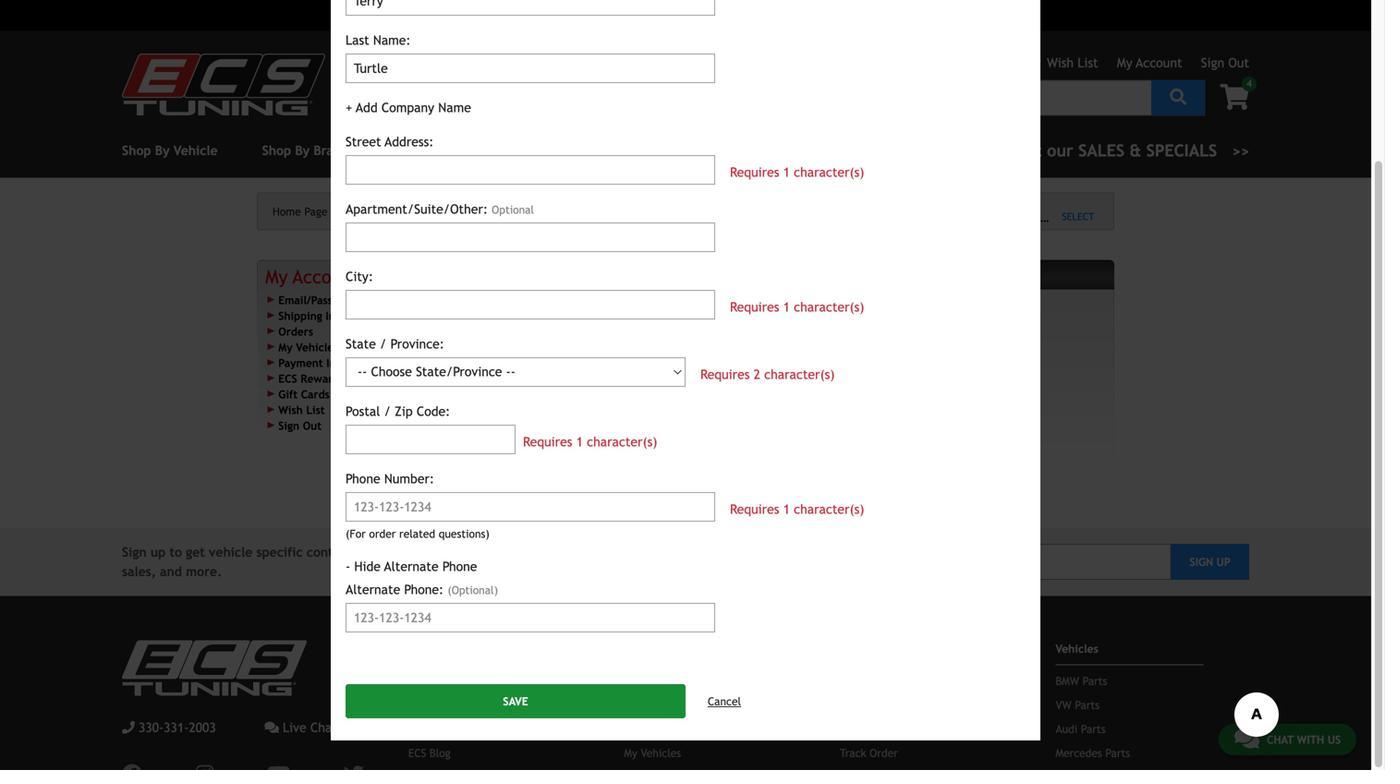 Task type: locate. For each thing, give the bounding box(es) containing it.
sales
[[1078, 141, 1125, 160]]

questions)
[[439, 528, 489, 541]]

apartment/suite/other: optional
[[346, 202, 534, 217]]

1 horizontal spatial shipping
[[409, 205, 452, 218]]

330- for phone image
[[139, 720, 164, 735]]

out for sign out link to the right
[[1228, 55, 1249, 70]]

live chat
[[283, 720, 337, 735]]

1 horizontal spatial phone
[[442, 559, 477, 574]]

1 vertical spatial 2003
[[189, 720, 216, 735]]

1 horizontal spatial shop
[[393, 143, 422, 158]]

my vehicles
[[624, 747, 681, 760]]

us for contact us
[[450, 723, 462, 736]]

331-
[[382, 55, 407, 70], [164, 720, 189, 735]]

requires
[[730, 165, 779, 180], [730, 300, 779, 315], [700, 367, 750, 382], [523, 435, 572, 450], [730, 502, 779, 517]]

sign
[[1201, 55, 1224, 70], [278, 419, 299, 432], [122, 545, 147, 560], [1190, 556, 1213, 568], [624, 675, 644, 688]]

to left 'pick' at the right
[[999, 211, 1010, 225]]

2003 down the name:
[[407, 55, 434, 70]]

my account link up search image
[[1117, 55, 1182, 70]]

address inside edit address link
[[456, 362, 494, 375]]

audi
[[1056, 723, 1078, 736]]

bmw parts
[[1056, 675, 1107, 688]]

character(s) for state
[[764, 367, 835, 382]]

character(s) for street
[[794, 165, 864, 180]]

0 vertical spatial vehicles
[[296, 341, 339, 354]]

ecs tuning image
[[122, 54, 325, 116], [122, 641, 307, 696]]

state
[[346, 337, 376, 352]]

Search text field
[[340, 80, 1151, 116]]

1 for /
[[576, 435, 583, 450]]

331- for the topmost 330-331-2003 link
[[382, 55, 407, 70]]

phone image
[[122, 721, 135, 734]]

my account right page
[[340, 205, 396, 218]]

parts right bmw
[[1083, 675, 1107, 688]]

orders link
[[278, 325, 313, 338]]

0 vertical spatial vehicle
[[1050, 211, 1090, 225]]

1 horizontal spatial 330-
[[357, 55, 382, 70]]

0 horizontal spatial my account
[[340, 205, 396, 218]]

0 horizontal spatial vehicle
[[209, 545, 252, 560]]

parts for mercedes parts
[[1105, 747, 1130, 760]]

330- right phone image
[[139, 720, 164, 735]]

2 vertical spatial out
[[648, 675, 665, 688]]

sign out link down the 'gift cards' link
[[278, 419, 322, 432]]

1 vertical spatial out
[[303, 419, 322, 432]]

Email email field
[[411, 544, 1171, 580]]

account up search image
[[1136, 55, 1182, 70]]

0 vertical spatial shipping
[[409, 205, 452, 218]]

out down cards
[[303, 419, 322, 432]]

list up sales
[[1078, 55, 1098, 70]]

2 vertical spatial sign out link
[[624, 675, 665, 688]]

1 vertical spatial alternate
[[346, 583, 400, 597]]

save button
[[346, 685, 686, 719]]

address right new at the left bottom
[[495, 423, 541, 436]]

2 horizontal spatial out
[[1228, 55, 1249, 70]]

my vehicles link for orders link
[[278, 341, 339, 354]]

330-331-2003 link up the instagram logo
[[122, 718, 216, 738]]

1 vertical spatial 330-
[[139, 720, 164, 735]]

my vehicles link down the cart
[[624, 747, 681, 760]]

1 vertical spatial sign out link
[[278, 419, 322, 432]]

330-331-2003 down the name:
[[357, 55, 434, 70]]

ecs up gift
[[278, 372, 297, 385]]

email/password link
[[278, 294, 359, 307]]

my cart
[[624, 723, 662, 736]]

/ for postal
[[384, 404, 391, 419]]

my vehicles link
[[278, 341, 339, 354], [624, 747, 681, 760]]

requires 1 character(s)
[[730, 165, 864, 180], [730, 300, 864, 315], [523, 435, 657, 450], [730, 502, 864, 517]]

chat right live
[[310, 720, 337, 735]]

4
[[1246, 78, 1252, 89]]

1 vertical spatial list
[[306, 404, 325, 417]]

1 vertical spatial phone
[[442, 559, 477, 574]]

sign up to get vehicle specific content, sales, and more.
[[122, 545, 358, 579]]

0 horizontal spatial 331-
[[164, 720, 189, 735]]

edit address link
[[433, 361, 494, 377]]

phone:
[[404, 583, 444, 597]]

1 vertical spatial my account
[[340, 205, 396, 218]]

0 vertical spatial info
[[326, 309, 346, 322]]

2
[[754, 367, 760, 382]]

1 vertical spatial vehicles
[[1056, 642, 1098, 655]]

1 vertical spatial /
[[384, 404, 391, 419]]

wish
[[1047, 55, 1074, 70], [278, 404, 303, 417], [641, 699, 664, 712]]

ecs left the blog
[[408, 747, 426, 760]]

None text field
[[346, 0, 715, 16], [346, 54, 715, 83], [346, 290, 715, 320], [346, 0, 715, 16], [346, 54, 715, 83], [346, 290, 715, 320]]

0 horizontal spatial 2003
[[189, 720, 216, 735]]

us
[[441, 675, 452, 688], [450, 723, 462, 736], [1327, 734, 1341, 747]]

2 ecs tuning image from the top
[[122, 641, 307, 696]]

shop by brand
[[262, 143, 348, 158]]

out up my wish lists link
[[648, 675, 665, 688]]

1 vertical spatial my account link
[[340, 205, 405, 218]]

sign out link up my wish lists link
[[624, 675, 665, 688]]

0 vertical spatial ecs
[[278, 372, 297, 385]]

phone image
[[340, 56, 353, 69]]

vehicle up 'more.'
[[209, 545, 252, 560]]

cancel link
[[708, 693, 741, 710]]

cart
[[641, 723, 662, 736]]

info up rewards
[[326, 356, 346, 369]]

331- down the name:
[[382, 55, 407, 70]]

address right edit
[[456, 362, 494, 375]]

by for clearance
[[426, 143, 440, 158]]

0 horizontal spatial ecs
[[278, 372, 297, 385]]

1 horizontal spatial ecs
[[408, 747, 426, 760]]

audi parts
[[1056, 723, 1106, 736]]

0 horizontal spatial to
[[170, 545, 182, 560]]

1 vertical spatial wish
[[278, 404, 303, 417]]

my wish lists
[[624, 699, 689, 712]]

vehicles up bmw parts link
[[1056, 642, 1098, 655]]

1 up 123-123-1234 text box
[[576, 435, 583, 450]]

1 horizontal spatial by
[[426, 143, 440, 158]]

mercedes
[[1056, 747, 1102, 760]]

330-331-2003 link down the name:
[[340, 53, 434, 73]]

2003 up the instagram logo
[[189, 720, 216, 735]]

1 horizontal spatial wish list link
[[1047, 55, 1098, 70]]

requires for postal
[[523, 435, 572, 450]]

1 horizontal spatial 2003
[[407, 55, 434, 70]]

sign inside my account email/password shipping info orders my vehicles payment info ecs rewards gift cards wish list sign out
[[278, 419, 299, 432]]

account for list
[[1136, 55, 1182, 70]]

330- right phone icon
[[357, 55, 382, 70]]

alternate down "alternate phone" link
[[346, 583, 400, 597]]

1 horizontal spatial 331-
[[382, 55, 407, 70]]

last
[[346, 33, 369, 48]]

up inside sign up button
[[1217, 556, 1231, 568]]

parts for audi parts
[[1081, 723, 1106, 736]]

my down my cart
[[624, 747, 637, 760]]

company name
[[381, 100, 471, 115]]

0 vertical spatial 2003
[[407, 55, 434, 70]]

1 horizontal spatial vehicle
[[1050, 211, 1090, 225]]

live chat link
[[265, 718, 364, 738]]

requires 1 character(s) down search text field
[[730, 165, 864, 180]]

0 vertical spatial my account link
[[1117, 55, 1182, 70]]

1 horizontal spatial vehicles
[[641, 747, 681, 760]]

character(s)
[[794, 165, 864, 180], [794, 300, 864, 315], [764, 367, 835, 382], [587, 435, 657, 450], [794, 502, 864, 517]]

ecs
[[278, 372, 297, 385], [408, 747, 426, 760]]

0 vertical spatial 330-
[[357, 55, 382, 70]]

my account link up the email/password on the left of page
[[265, 266, 359, 288]]

0 vertical spatial 331-
[[382, 55, 407, 70]]

parts right vw
[[1075, 699, 1100, 712]]

0 horizontal spatial chat
[[310, 720, 337, 735]]

0 vertical spatial 330-331-2003 link
[[340, 53, 434, 73]]

us right about
[[441, 675, 452, 688]]

123-123-1234 text field
[[346, 492, 715, 522]]

1 horizontal spatial out
[[648, 675, 665, 688]]

ecs blog
[[408, 747, 451, 760]]

/ left zip
[[384, 404, 391, 419]]

my account link for wish list
[[1117, 55, 1182, 70]]

requires 1 character(s) for number:
[[730, 502, 864, 517]]

account right page
[[356, 205, 396, 218]]

my right page
[[340, 205, 353, 218]]

1 vertical spatial to
[[170, 545, 182, 560]]

sign out up 4
[[1201, 55, 1249, 70]]

parts for vw parts
[[1075, 699, 1100, 712]]

wish list link
[[1047, 55, 1098, 70], [278, 404, 325, 417]]

name:
[[373, 33, 411, 48]]

please
[[894, 211, 932, 225]]

0 vertical spatial ecs tuning image
[[122, 54, 325, 116]]

0 vertical spatial wish list link
[[1047, 55, 1098, 70]]

vehicles down the cart
[[641, 747, 681, 760]]

0 vertical spatial alternate
[[384, 559, 439, 574]]

my up the email/password on the left of page
[[265, 266, 288, 288]]

bmw
[[1056, 675, 1079, 688]]

sign up
[[1190, 556, 1231, 568]]

my left the cart
[[624, 723, 637, 736]]

shipping left information
[[409, 205, 452, 218]]

name
[[438, 100, 471, 115]]

phone number:
[[346, 472, 434, 486]]

0 horizontal spatial by
[[295, 143, 310, 158]]

account
[[1136, 55, 1182, 70], [356, 205, 396, 218], [293, 266, 359, 288]]

shop left brand
[[262, 143, 291, 158]]

requires up email email field
[[730, 502, 779, 517]]

mercedes parts link
[[1056, 747, 1130, 760]]

2 vertical spatial wish
[[641, 699, 664, 712]]

1 horizontal spatial list
[[1078, 55, 1098, 70]]

1 by from the left
[[295, 143, 310, 158]]

1 vertical spatial ecs
[[408, 747, 426, 760]]

page
[[304, 205, 327, 218]]

0 vertical spatial out
[[1228, 55, 1249, 70]]

facebook logo image
[[122, 764, 142, 771]]

331- right phone image
[[164, 720, 189, 735]]

my up my cart
[[624, 699, 637, 712]]

phone
[[346, 472, 380, 486], [442, 559, 477, 574]]

shipping up orders
[[278, 309, 322, 322]]

0 horizontal spatial phone
[[346, 472, 380, 486]]

to left get on the bottom left of the page
[[170, 545, 182, 560]]

cancel
[[708, 695, 741, 708]]

vehicles inside my account email/password shipping info orders my vehicles payment info ecs rewards gift cards wish list sign out
[[296, 341, 339, 354]]

add new address button
[[417, 412, 568, 447]]

0 vertical spatial address
[[456, 362, 494, 375]]

us right with
[[1327, 734, 1341, 747]]

0 horizontal spatial 330-
[[139, 720, 164, 735]]

parts
[[1083, 675, 1107, 688], [1075, 699, 1100, 712], [1081, 723, 1106, 736], [1105, 747, 1130, 760]]

a
[[1040, 211, 1047, 225]]

out up 4
[[1228, 55, 1249, 70]]

content,
[[307, 545, 358, 560]]

about us link
[[408, 675, 452, 688]]

parts up the mercedes parts
[[1081, 723, 1106, 736]]

requires 1 character(s) up email email field
[[730, 502, 864, 517]]

to inside sign up to get vehicle specific content, sales, and more.
[[170, 545, 182, 560]]

2 horizontal spatial sign out link
[[1201, 55, 1249, 70]]

1 up email email field
[[783, 502, 790, 517]]

330- for phone icon
[[357, 55, 382, 70]]

1 horizontal spatial my vehicles link
[[624, 747, 681, 760]]

0 vertical spatial wish
[[1047, 55, 1074, 70]]

0 horizontal spatial sign out
[[624, 675, 665, 688]]

2 shop from the left
[[393, 143, 422, 158]]

out for the middle sign out link
[[648, 675, 665, 688]]

1 vertical spatial vehicle
[[209, 545, 252, 560]]

1 horizontal spatial 330-331-2003
[[357, 55, 434, 70]]

vehicle
[[1050, 211, 1090, 225], [209, 545, 252, 560]]

None text field
[[346, 155, 715, 185], [346, 223, 715, 252], [346, 425, 516, 455], [346, 155, 715, 185], [346, 223, 715, 252], [346, 425, 516, 455]]

instagram logo image
[[196, 764, 214, 771]]

to
[[999, 211, 1010, 225], [170, 545, 182, 560]]

last name:
[[346, 33, 411, 48]]

requires 1 character(s) up 123-123-1234 text box
[[523, 435, 657, 450]]

2 by from the left
[[426, 143, 440, 158]]

0 vertical spatial my vehicles link
[[278, 341, 339, 354]]

up inside sign up to get vehicle specific content, sales, and more.
[[150, 545, 166, 560]]

phone up (optional) at the bottom
[[442, 559, 477, 574]]

1 horizontal spatial address
[[495, 423, 541, 436]]

0 vertical spatial 330-331-2003
[[357, 55, 434, 70]]

0 horizontal spatial shipping
[[278, 309, 322, 322]]

up for sign up
[[1217, 556, 1231, 568]]

contact us link
[[408, 723, 462, 736]]

city:
[[346, 269, 373, 284]]

330-331-2003 up the instagram logo
[[139, 720, 216, 735]]

my for my cart link at left bottom
[[624, 723, 637, 736]]

by left brand
[[295, 143, 310, 158]]

rewards
[[300, 372, 344, 385]]

my account for page
[[340, 205, 396, 218]]

vehicles up payment info link
[[296, 341, 339, 354]]

chat left with
[[1267, 734, 1294, 747]]

330-331-2003 for phone image
[[139, 720, 216, 735]]

0 horizontal spatial my vehicles link
[[278, 341, 339, 354]]

330-331-2003
[[357, 55, 434, 70], [139, 720, 216, 735]]

1 vertical spatial address
[[495, 423, 541, 436]]

123-123-1234 telephone field
[[346, 603, 715, 633]]

requires up 123-123-1234 text box
[[523, 435, 572, 450]]

info down the email/password on the left of page
[[326, 309, 346, 322]]

1 for address:
[[783, 165, 790, 180]]

0 vertical spatial account
[[1136, 55, 1182, 70]]

0 horizontal spatial list
[[306, 404, 325, 417]]

requires down search text field
[[730, 165, 779, 180]]

/ right state
[[380, 337, 387, 352]]

email/password
[[278, 294, 359, 307]]

1 horizontal spatial up
[[1217, 556, 1231, 568]]

1 vertical spatial ecs tuning image
[[122, 641, 307, 696]]

my account link right page
[[340, 205, 405, 218]]

by left clearance on the left top of page
[[426, 143, 440, 158]]

2 vertical spatial my account link
[[265, 266, 359, 288]]

0 vertical spatial sign out link
[[1201, 55, 1249, 70]]

0 horizontal spatial wish
[[278, 404, 303, 417]]

street
[[346, 134, 381, 149]]

330-331-2003 link
[[340, 53, 434, 73], [122, 718, 216, 738]]

2003 for phone icon
[[407, 55, 434, 70]]

us right contact
[[450, 723, 462, 736]]

vehicle right a
[[1050, 211, 1090, 225]]

more.
[[186, 564, 222, 579]]

1 vertical spatial my vehicles link
[[624, 747, 681, 760]]

1 horizontal spatial my account
[[1117, 55, 1182, 70]]

apartment/suite/other:
[[346, 202, 488, 217]]

0 horizontal spatial up
[[150, 545, 166, 560]]

alternate up alternate phone: (optional)
[[384, 559, 439, 574]]

specific
[[256, 545, 303, 560]]

1 down search text field
[[783, 165, 790, 180]]

1 horizontal spatial to
[[999, 211, 1010, 225]]

character(s) for phone
[[794, 502, 864, 517]]

1 vertical spatial 331-
[[164, 720, 189, 735]]

please tap 'select' to pick a vehicle
[[894, 211, 1090, 225]]

sign out link up 4
[[1201, 55, 1249, 70]]

1 horizontal spatial wish
[[641, 699, 664, 712]]

0 horizontal spatial vehicles
[[296, 341, 339, 354]]

gift cards link
[[278, 388, 330, 401]]

1 horizontal spatial 330-331-2003 link
[[340, 53, 434, 73]]

0 vertical spatial /
[[380, 337, 387, 352]]

1 for number:
[[783, 502, 790, 517]]

up
[[150, 545, 166, 560], [1217, 556, 1231, 568]]

address
[[456, 362, 494, 375], [495, 423, 541, 436]]

character(s) for postal
[[587, 435, 657, 450]]

shop down company
[[393, 143, 422, 158]]

parts right mercedes
[[1105, 747, 1130, 760]]

0 vertical spatial sign out
[[1201, 55, 1249, 70]]

0 horizontal spatial out
[[303, 419, 322, 432]]

home page link
[[273, 205, 337, 218]]

shipping information
[[409, 205, 516, 218]]

requires up 2
[[730, 300, 779, 315]]

youtube logo image
[[267, 764, 290, 771]]

1 vertical spatial 330-331-2003
[[139, 720, 216, 735]]

vw parts
[[1056, 699, 1100, 712]]

my account up search image
[[1117, 55, 1182, 70]]

phone left number:
[[346, 472, 380, 486]]

list down cards
[[306, 404, 325, 417]]

sign out up my wish lists link
[[624, 675, 665, 688]]

0 horizontal spatial shop
[[262, 143, 291, 158]]

2 vertical spatial account
[[293, 266, 359, 288]]

us for about us
[[441, 675, 452, 688]]

0 vertical spatial my account
[[1117, 55, 1182, 70]]

1 shop from the left
[[262, 143, 291, 158]]

state / province:
[[346, 337, 444, 352]]

1 vertical spatial shipping
[[278, 309, 322, 322]]

cards
[[301, 388, 330, 401]]

my right wish list
[[1117, 55, 1132, 70]]

clearance
[[444, 143, 504, 158]]

related
[[399, 528, 435, 541]]

requires left 2
[[700, 367, 750, 382]]

my account link
[[1117, 55, 1182, 70], [340, 205, 405, 218], [265, 266, 359, 288]]

blog
[[430, 747, 451, 760]]

account up the email/password on the left of page
[[293, 266, 359, 288]]

ecs blog link
[[408, 747, 451, 760]]

alternate phone: (optional)
[[346, 583, 498, 597]]

my vehicles link up payment info link
[[278, 341, 339, 354]]

1 vertical spatial info
[[326, 356, 346, 369]]

list inside my account email/password shipping info orders my vehicles payment info ecs rewards gift cards wish list sign out
[[306, 404, 325, 417]]

number:
[[384, 472, 434, 486]]



Task type: describe. For each thing, give the bounding box(es) containing it.
about us
[[408, 675, 452, 688]]

specials
[[1146, 141, 1217, 160]]

select
[[1062, 211, 1094, 222]]

account inside my account email/password shipping info orders my vehicles payment info ecs rewards gift cards wish list sign out
[[293, 266, 359, 288]]

shipping info link
[[278, 309, 346, 322]]

postal / zip code:
[[346, 404, 450, 419]]

requires 1 character(s) up 'requires 2 character(s)'
[[730, 300, 864, 315]]

my account link for home page
[[340, 205, 405, 218]]

(optional)
[[448, 584, 498, 597]]

sales & specials
[[1078, 141, 1217, 160]]

comments image
[[265, 721, 279, 734]]

'select'
[[956, 211, 996, 225]]

and
[[160, 564, 182, 579]]

account for page
[[356, 205, 396, 218]]

2 horizontal spatial vehicles
[[1056, 642, 1098, 655]]

1 up 'requires 2 character(s)'
[[783, 300, 790, 315]]

pick
[[1013, 211, 1037, 225]]

track
[[840, 747, 866, 760]]

alternate for alternate phone
[[384, 559, 439, 574]]

order
[[870, 747, 898, 760]]

0 vertical spatial phone
[[346, 472, 380, 486]]

shop by clearance
[[393, 143, 504, 158]]

gift
[[278, 388, 298, 401]]

sign inside sign up to get vehicle specific content, sales, and more.
[[122, 545, 147, 560]]

my cart link
[[624, 723, 662, 736]]

information
[[456, 205, 516, 218]]

shipping inside my account email/password shipping info orders my vehicles payment info ecs rewards gift cards wish list sign out
[[278, 309, 322, 322]]

street address:
[[346, 134, 434, 149]]

postal
[[346, 404, 380, 419]]

address inside add new address button
[[495, 423, 541, 436]]

vehicle inside sign up to get vehicle specific content, sales, and more.
[[209, 545, 252, 560]]

2003 for phone image
[[189, 720, 216, 735]]

bmw parts link
[[1056, 675, 1107, 688]]

about
[[408, 675, 437, 688]]

1 vertical spatial 330-331-2003 link
[[122, 718, 216, 738]]

code:
[[417, 404, 450, 419]]

phone inside "alternate phone" link
[[442, 559, 477, 574]]

parts for bmw parts
[[1083, 675, 1107, 688]]

sign inside button
[[1190, 556, 1213, 568]]

optional
[[492, 203, 534, 216]]

alternate phone
[[384, 559, 477, 574]]

requires 2 character(s)
[[700, 367, 835, 382]]

1 vertical spatial wish list link
[[278, 404, 325, 417]]

1 vertical spatial sign out
[[624, 675, 665, 688]]

audi parts link
[[1056, 723, 1106, 736]]

payment
[[278, 356, 323, 369]]

add new address
[[444, 423, 541, 436]]

order
[[369, 528, 396, 541]]

twitter logo image
[[344, 764, 364, 771]]

tap
[[935, 211, 953, 225]]

brand
[[314, 143, 348, 158]]

province:
[[390, 337, 444, 352]]

edit address
[[433, 362, 494, 375]]

add
[[444, 423, 465, 436]]

my down orders
[[278, 341, 293, 354]]

requires for phone
[[730, 502, 779, 517]]

select link
[[1062, 211, 1094, 223]]

331- for the bottom 330-331-2003 link
[[164, 720, 189, 735]]

get
[[186, 545, 205, 560]]

shop for shop by clearance
[[393, 143, 422, 158]]

lists
[[667, 699, 689, 712]]

sales,
[[122, 564, 156, 579]]

wish list
[[1047, 55, 1098, 70]]

home
[[273, 205, 301, 218]]

requires 1 character(s) for /
[[523, 435, 657, 450]]

alternate for alternate phone: (optional)
[[346, 583, 400, 597]]

2 vertical spatial vehicles
[[641, 747, 681, 760]]

1 horizontal spatial sign out
[[1201, 55, 1249, 70]]

ecs inside my account email/password shipping info orders my vehicles payment info ecs rewards gift cards wish list sign out
[[278, 372, 297, 385]]

(for order related questions)
[[346, 528, 489, 541]]

chat with us link
[[1219, 724, 1356, 756]]

shop for shop by brand
[[262, 143, 291, 158]]

my for my vehicles link corresponding to my cart link at left bottom
[[624, 747, 637, 760]]

my for my wish lists link
[[624, 699, 637, 712]]

my vehicles link for my cart link at left bottom
[[624, 747, 681, 760]]

vw parts link
[[1056, 699, 1100, 712]]

sales & specials link
[[964, 138, 1249, 163]]

my account for list
[[1117, 55, 1182, 70]]

requires 1 character(s) for address:
[[730, 165, 864, 180]]

my for my account link related to wish list
[[1117, 55, 1132, 70]]

track order link
[[840, 747, 898, 760]]

4 link
[[1205, 77, 1257, 112]]

1 horizontal spatial chat
[[1267, 734, 1294, 747]]

ecs rewards link
[[278, 372, 344, 385]]

wish inside my account email/password shipping info orders my vehicles payment info ecs rewards gift cards wish list sign out
[[278, 404, 303, 417]]

track order
[[840, 747, 898, 760]]

0 vertical spatial list
[[1078, 55, 1098, 70]]

mercedes parts
[[1056, 747, 1130, 760]]

my account email/password shipping info orders my vehicles payment info ecs rewards gift cards wish list sign out
[[265, 266, 359, 432]]

company
[[381, 100, 434, 115]]

0 horizontal spatial sign out link
[[278, 419, 322, 432]]

1 ecs tuning image from the top
[[122, 54, 325, 116]]

sign up button
[[1171, 544, 1249, 580]]

orders
[[278, 325, 313, 338]]

my for my account link corresponding to home page
[[340, 205, 353, 218]]

requires for state
[[700, 367, 750, 382]]

by for brand
[[295, 143, 310, 158]]

search image
[[1170, 89, 1187, 105]]

with
[[1297, 734, 1324, 747]]

zip
[[395, 404, 413, 419]]

shop by clearance link
[[393, 143, 504, 158]]

contact us
[[408, 723, 462, 736]]

1 horizontal spatial sign out link
[[624, 675, 665, 688]]

requires for street
[[730, 165, 779, 180]]

up for sign up to get vehicle specific content, sales, and more.
[[150, 545, 166, 560]]

live
[[283, 720, 306, 735]]

alternate phone link
[[346, 557, 477, 577]]

0 vertical spatial to
[[999, 211, 1010, 225]]

save
[[503, 695, 528, 708]]

330-331-2003 for phone icon
[[357, 55, 434, 70]]

edit
[[433, 362, 453, 375]]

address:
[[385, 134, 434, 149]]

/ for state
[[380, 337, 387, 352]]

my wish lists link
[[624, 699, 689, 712]]

ecs tuning 'spin to win' contest logo image
[[576, 0, 796, 15]]

out inside my account email/password shipping info orders my vehicles payment info ecs rewards gift cards wish list sign out
[[303, 419, 322, 432]]



Task type: vqa. For each thing, say whether or not it's contained in the screenshot.


